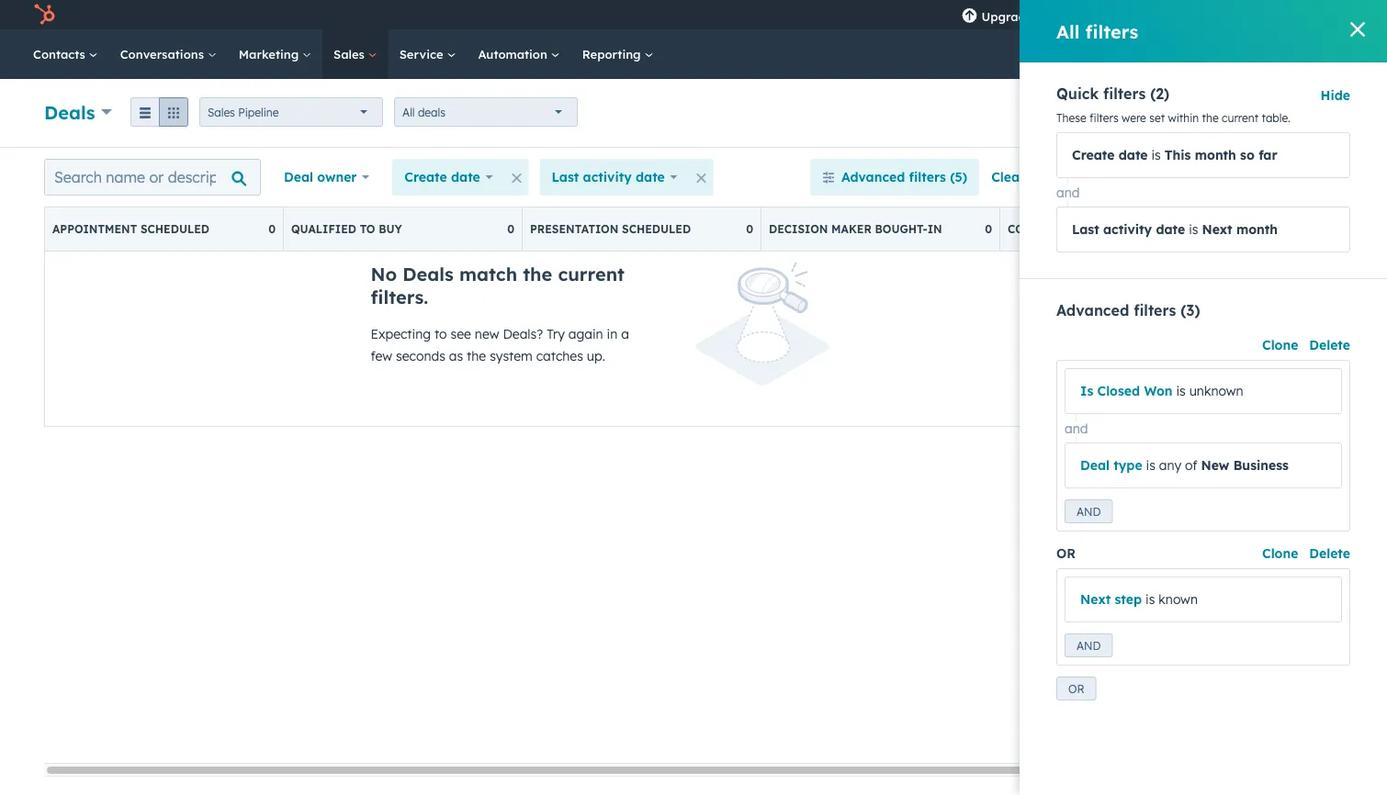Task type: locate. For each thing, give the bounding box(es) containing it.
all for all deals
[[403, 105, 415, 119]]

last
[[552, 169, 579, 185], [1072, 221, 1100, 238]]

clone for 1st the clone button from the bottom
[[1263, 546, 1299, 562]]

0 horizontal spatial the
[[467, 348, 486, 364]]

sales inside popup button
[[208, 105, 235, 119]]

create date button
[[393, 159, 505, 196]]

the inside expecting to see new deals? try again in a few seconds as the system catches up.
[[467, 348, 486, 364]]

all for all filters
[[1057, 20, 1080, 43]]

1 horizontal spatial the
[[523, 263, 553, 286]]

activity
[[583, 169, 632, 185], [1104, 221, 1152, 238]]

is for known
[[1146, 592, 1155, 608]]

current
[[1222, 111, 1259, 125], [558, 263, 625, 286]]

advanced
[[842, 169, 905, 185], [1057, 301, 1130, 320]]

2 and button from the top
[[1065, 634, 1113, 658]]

scheduled
[[141, 222, 210, 236], [622, 222, 691, 236]]

deal left type
[[1081, 458, 1110, 474]]

all right clear on the right top of page
[[1030, 169, 1046, 185]]

buy
[[379, 222, 402, 236]]

can
[[1284, 7, 1305, 22]]

0 vertical spatial next
[[1202, 221, 1233, 238]]

0 vertical spatial all
[[1057, 20, 1080, 43]]

current down "presentation"
[[558, 263, 625, 286]]

new
[[1202, 458, 1230, 474]]

is down this
[[1189, 221, 1199, 238]]

0 vertical spatial activity
[[583, 169, 632, 185]]

all deals
[[403, 105, 446, 119]]

all left deals
[[403, 105, 415, 119]]

scheduled down search name or description search field
[[141, 222, 210, 236]]

1 horizontal spatial to
[[435, 326, 447, 342]]

deals inside no deals match the current filters.
[[403, 263, 454, 286]]

notifications image
[[1198, 8, 1214, 25]]

(2)
[[1151, 85, 1170, 103]]

appointment
[[52, 222, 137, 236]]

0 horizontal spatial scheduled
[[141, 222, 210, 236]]

marketing link
[[228, 29, 323, 79]]

0 vertical spatial last
[[552, 169, 579, 185]]

settings image
[[1167, 8, 1184, 24]]

0 vertical spatial to
[[360, 222, 375, 236]]

service
[[399, 46, 447, 62]]

date down actions
[[1156, 221, 1186, 238]]

1 vertical spatial deal
[[1081, 458, 1110, 474]]

1 vertical spatial clone
[[1263, 546, 1299, 562]]

owner
[[317, 169, 357, 185]]

2 scheduled from the left
[[622, 222, 691, 236]]

last activity date
[[552, 169, 665, 185]]

0 horizontal spatial advanced
[[842, 169, 905, 185]]

activity inside popup button
[[583, 169, 632, 185]]

0 horizontal spatial create
[[405, 169, 447, 185]]

or
[[1069, 682, 1085, 696]]

to left see
[[435, 326, 447, 342]]

vhs can fix it!
[[1257, 7, 1336, 22]]

create left deal
[[1268, 106, 1302, 120]]

few
[[371, 348, 392, 364]]

0 vertical spatial create
[[1268, 106, 1302, 120]]

1 vertical spatial deals
[[403, 263, 454, 286]]

delete
[[1310, 337, 1351, 353], [1310, 546, 1351, 562]]

view
[[1291, 169, 1321, 185]]

deals banner
[[44, 93, 1343, 129]]

delete for first the clone button from the top's "delete" 'button'
[[1310, 337, 1351, 353]]

save
[[1257, 169, 1288, 185]]

0 left contract at the top right
[[985, 222, 992, 236]]

create down all deals
[[405, 169, 447, 185]]

0 vertical spatial clone button
[[1263, 334, 1299, 357]]

or
[[1057, 546, 1076, 562]]

last activity date button
[[540, 159, 690, 196]]

0 horizontal spatial activity
[[583, 169, 632, 185]]

is for any
[[1146, 458, 1156, 474]]

deal for deal owner
[[284, 169, 313, 185]]

delete button for first the clone button from the top
[[1310, 334, 1351, 357]]

Search HubSpot search field
[[1129, 39, 1355, 70]]

far
[[1259, 147, 1278, 163]]

advanced up is
[[1057, 301, 1130, 320]]

1 delete from the top
[[1310, 337, 1351, 353]]

0 vertical spatial deals
[[44, 101, 95, 124]]

2 clone from the top
[[1263, 546, 1299, 562]]

0 horizontal spatial deal
[[284, 169, 313, 185]]

deals?
[[503, 326, 543, 342]]

1 horizontal spatial deal
[[1081, 458, 1110, 474]]

the right within
[[1203, 111, 1219, 125]]

create inside popup button
[[405, 169, 447, 185]]

deal for deal type is any of new business
[[1081, 458, 1110, 474]]

1 horizontal spatial advanced
[[1057, 301, 1130, 320]]

last up "presentation"
[[552, 169, 579, 185]]

create inside button
[[1268, 106, 1302, 120]]

sales link
[[323, 29, 388, 79]]

0 vertical spatial and
[[1077, 505, 1101, 519]]

month left the so
[[1195, 147, 1237, 163]]

1 scheduled from the left
[[141, 222, 210, 236]]

0 vertical spatial deal
[[284, 169, 313, 185]]

2 vertical spatial the
[[467, 348, 486, 364]]

1 vertical spatial month
[[1237, 221, 1278, 238]]

2 delete from the top
[[1310, 546, 1351, 562]]

0 horizontal spatial closed
[[1098, 383, 1140, 399]]

date up presentation scheduled
[[636, 169, 665, 185]]

0 horizontal spatial next
[[1081, 592, 1111, 608]]

as
[[449, 348, 463, 364]]

next step button
[[1081, 592, 1142, 608]]

0 horizontal spatial current
[[558, 263, 625, 286]]

0 horizontal spatial sales
[[208, 105, 235, 119]]

0 left the "decision"
[[746, 222, 754, 236]]

0 for contract sent
[[1224, 222, 1231, 236]]

0 horizontal spatial last
[[552, 169, 579, 185]]

2 horizontal spatial all
[[1057, 20, 1080, 43]]

1 horizontal spatial sales
[[334, 46, 368, 62]]

0 vertical spatial and
[[1057, 185, 1080, 201]]

3 0 from the left
[[746, 222, 754, 236]]

qualified to buy
[[291, 222, 402, 236]]

filters inside button
[[909, 169, 946, 185]]

in
[[607, 326, 618, 342]]

no
[[371, 263, 397, 286]]

activity for last activity date
[[583, 169, 632, 185]]

2 0 from the left
[[507, 222, 515, 236]]

deal left owner
[[284, 169, 313, 185]]

presentation
[[530, 222, 619, 236]]

is
[[1081, 383, 1094, 399]]

closed right is
[[1098, 383, 1140, 399]]

0 vertical spatial delete button
[[1310, 334, 1351, 357]]

upgrade image
[[962, 8, 978, 25]]

settings link
[[1164, 5, 1187, 24]]

deal inside popup button
[[284, 169, 313, 185]]

clone button
[[1263, 334, 1299, 357], [1263, 543, 1299, 565]]

and down deal type button
[[1077, 505, 1101, 519]]

scheduled for appointment scheduled
[[141, 222, 210, 236]]

delete button
[[1310, 334, 1351, 357], [1310, 543, 1351, 565]]

filters
[[1086, 20, 1139, 43], [1104, 85, 1146, 103], [1090, 111, 1119, 125], [909, 169, 946, 185], [1134, 301, 1177, 320]]

search image
[[1349, 48, 1362, 61]]

1 vertical spatial create
[[1072, 147, 1115, 163]]

0 vertical spatial delete
[[1310, 337, 1351, 353]]

filters for all filters
[[1086, 20, 1139, 43]]

1 horizontal spatial closed
[[1247, 222, 1292, 236]]

and
[[1057, 185, 1080, 201], [1065, 421, 1088, 437]]

2 delete button from the top
[[1310, 543, 1351, 565]]

1 delete button from the top
[[1310, 334, 1351, 357]]

deal type is any of new business
[[1081, 458, 1289, 474]]

1 horizontal spatial next
[[1202, 221, 1233, 238]]

the
[[1203, 111, 1219, 125], [523, 263, 553, 286], [467, 348, 486, 364]]

1 0 from the left
[[268, 222, 276, 236]]

sales left pipeline at left top
[[208, 105, 235, 119]]

last right contract at the top right
[[1072, 221, 1100, 238]]

again
[[569, 326, 603, 342]]

menu item
[[1046, 0, 1050, 29]]

1 vertical spatial current
[[558, 263, 625, 286]]

group
[[131, 97, 188, 127]]

1 vertical spatial delete button
[[1310, 543, 1351, 565]]

1 vertical spatial last
[[1072, 221, 1100, 238]]

current inside no deals match the current filters.
[[558, 263, 625, 286]]

is right step
[[1146, 592, 1155, 608]]

scheduled down last activity date popup button
[[622, 222, 691, 236]]

and up or
[[1077, 639, 1101, 653]]

no deals match the current filters.
[[371, 263, 625, 309]]

4 0 from the left
[[985, 222, 992, 236]]

1 horizontal spatial create
[[1072, 147, 1115, 163]]

sales for sales pipeline
[[208, 105, 235, 119]]

try
[[547, 326, 565, 342]]

month left won
[[1237, 221, 1278, 238]]

2 and from the top
[[1077, 639, 1101, 653]]

deals down contacts link
[[44, 101, 95, 124]]

0 horizontal spatial to
[[360, 222, 375, 236]]

all left marketplaces image
[[1057, 20, 1080, 43]]

is left any
[[1146, 458, 1156, 474]]

and for deal type is any of new business
[[1065, 421, 1088, 437]]

and down is
[[1065, 421, 1088, 437]]

see
[[451, 326, 471, 342]]

to inside expecting to see new deals? try again in a few seconds as the system catches up.
[[435, 326, 447, 342]]

1 vertical spatial activity
[[1104, 221, 1152, 238]]

5 0 from the left
[[1224, 222, 1231, 236]]

create for create date is this month so far
[[1072, 147, 1115, 163]]

2 clone button from the top
[[1263, 543, 1299, 565]]

actions button
[[1081, 98, 1162, 128]]

deal owner
[[284, 169, 357, 185]]

2 horizontal spatial the
[[1203, 111, 1219, 125]]

0 vertical spatial the
[[1203, 111, 1219, 125]]

type
[[1114, 458, 1143, 474]]

date down the "all deals" popup button
[[451, 169, 480, 185]]

next left step
[[1081, 592, 1111, 608]]

1 vertical spatial to
[[435, 326, 447, 342]]

the right as
[[467, 348, 486, 364]]

advanced inside advanced filters (5) button
[[842, 169, 905, 185]]

is for this
[[1152, 147, 1161, 163]]

create
[[1268, 106, 1302, 120], [1072, 147, 1115, 163], [405, 169, 447, 185]]

0 vertical spatial clone
[[1263, 337, 1299, 353]]

0 vertical spatial sales
[[334, 46, 368, 62]]

step
[[1115, 592, 1142, 608]]

0 left closed won
[[1224, 222, 1231, 236]]

1 vertical spatial sales
[[208, 105, 235, 119]]

1 vertical spatial advanced
[[1057, 301, 1130, 320]]

closed left won
[[1247, 222, 1292, 236]]

0 horizontal spatial deals
[[44, 101, 95, 124]]

0 for appointment scheduled
[[268, 222, 276, 236]]

next left closed won
[[1202, 221, 1233, 238]]

1 vertical spatial delete
[[1310, 546, 1351, 562]]

1 vertical spatial next
[[1081, 592, 1111, 608]]

service link
[[388, 29, 467, 79]]

0 left qualified
[[268, 222, 276, 236]]

within
[[1168, 111, 1199, 125]]

2 vertical spatial all
[[1030, 169, 1046, 185]]

deals right no at the top
[[403, 263, 454, 286]]

0 for qualified to buy
[[507, 222, 515, 236]]

actions
[[1097, 106, 1135, 120]]

1 vertical spatial and
[[1077, 639, 1101, 653]]

create up board
[[1072, 147, 1115, 163]]

1 horizontal spatial scheduled
[[622, 222, 691, 236]]

presentation scheduled
[[530, 222, 691, 236]]

0 up match
[[507, 222, 515, 236]]

sales
[[334, 46, 368, 62], [208, 105, 235, 119]]

conversations link
[[109, 29, 228, 79]]

1 horizontal spatial activity
[[1104, 221, 1152, 238]]

1 clone from the top
[[1263, 337, 1299, 353]]

menu
[[949, 0, 1366, 29]]

2 vertical spatial create
[[405, 169, 447, 185]]

clone for first the clone button from the top
[[1263, 337, 1299, 353]]

1 horizontal spatial last
[[1072, 221, 1100, 238]]

last inside last activity date popup button
[[552, 169, 579, 185]]

activity right sent
[[1104, 221, 1152, 238]]

contacts link
[[22, 29, 109, 79]]

2 horizontal spatial create
[[1268, 106, 1302, 120]]

current left table.
[[1222, 111, 1259, 125]]

qualified
[[291, 222, 357, 236]]

1 horizontal spatial deals
[[403, 263, 454, 286]]

the right match
[[523, 263, 553, 286]]

1 vertical spatial the
[[523, 263, 553, 286]]

last activity date is next month
[[1072, 221, 1278, 238]]

0
[[268, 222, 276, 236], [507, 222, 515, 236], [746, 222, 754, 236], [985, 222, 992, 236], [1224, 222, 1231, 236]]

0 vertical spatial and button
[[1065, 500, 1113, 524]]

seconds
[[396, 348, 446, 364]]

1 vertical spatial and button
[[1065, 634, 1113, 658]]

sales pipeline button
[[199, 97, 383, 127]]

0 for presentation scheduled
[[746, 222, 754, 236]]

delete button for 1st the clone button from the bottom
[[1310, 543, 1351, 565]]

and left board
[[1057, 185, 1080, 201]]

Search name or description search field
[[44, 159, 261, 196]]

activity up presentation scheduled
[[583, 169, 632, 185]]

any
[[1160, 458, 1182, 474]]

to left buy
[[360, 222, 375, 236]]

all deals button
[[394, 97, 578, 127]]

0 horizontal spatial all
[[403, 105, 415, 119]]

and for first and button from the bottom
[[1077, 639, 1101, 653]]

1 vertical spatial and
[[1065, 421, 1088, 437]]

is left this
[[1152, 147, 1161, 163]]

contract sent
[[1008, 222, 1103, 236]]

and button
[[1065, 500, 1113, 524], [1065, 634, 1113, 658]]

advanced for advanced filters (5)
[[842, 169, 905, 185]]

1 and from the top
[[1077, 505, 1101, 519]]

0 vertical spatial closed
[[1247, 222, 1292, 236]]

save view button
[[1214, 159, 1343, 196]]

1 horizontal spatial all
[[1030, 169, 1046, 185]]

all inside popup button
[[403, 105, 415, 119]]

date up "board actions"
[[1119, 147, 1148, 163]]

pipeline
[[238, 105, 279, 119]]

1 vertical spatial all
[[403, 105, 415, 119]]

the inside no deals match the current filters.
[[523, 263, 553, 286]]

1 vertical spatial clone button
[[1263, 543, 1299, 565]]

0 vertical spatial advanced
[[842, 169, 905, 185]]

advanced up decision maker bought-in
[[842, 169, 905, 185]]

hide button
[[1321, 85, 1351, 107]]

1 horizontal spatial current
[[1222, 111, 1259, 125]]

upgrade
[[982, 9, 1033, 24]]

create deal
[[1268, 106, 1328, 120]]

sales left service
[[334, 46, 368, 62]]

date
[[1119, 147, 1148, 163], [451, 169, 480, 185], [636, 169, 665, 185], [1156, 221, 1186, 238]]



Task type: describe. For each thing, give the bounding box(es) containing it.
deal type button
[[1081, 458, 1143, 474]]

0 vertical spatial current
[[1222, 111, 1259, 125]]

activity for last activity date is next month
[[1104, 221, 1152, 238]]

import button
[[1173, 98, 1241, 128]]

decision maker bought-in
[[769, 222, 942, 236]]

set
[[1150, 111, 1165, 125]]

clear all
[[992, 169, 1046, 185]]

clear all button
[[980, 159, 1058, 196]]

in
[[928, 222, 942, 236]]

is closed won button
[[1081, 383, 1173, 399]]

filters for these filters were set within the current table.
[[1090, 111, 1119, 125]]

these
[[1057, 111, 1087, 125]]

reporting link
[[571, 29, 665, 79]]

won
[[1144, 383, 1173, 399]]

match
[[460, 263, 517, 286]]

contract
[[1008, 222, 1070, 236]]

advanced filters (5)
[[842, 169, 968, 185]]

next step is known
[[1081, 592, 1198, 608]]

filters for quick filters (2)
[[1104, 85, 1146, 103]]

create date is this month so far
[[1072, 147, 1278, 163]]

these filters were set within the current table.
[[1057, 111, 1291, 125]]

table.
[[1262, 111, 1291, 125]]

create for create date
[[405, 169, 447, 185]]

up.
[[587, 348, 605, 364]]

deals inside popup button
[[44, 101, 95, 124]]

advanced filters (5) button
[[810, 159, 980, 196]]

contacts
[[33, 46, 89, 62]]

save view
[[1257, 169, 1321, 185]]

delete for 1st the clone button from the bottom "delete" 'button'
[[1310, 546, 1351, 562]]

marketing
[[239, 46, 302, 62]]

and for last activity date is next month
[[1057, 185, 1080, 201]]

filters.
[[371, 286, 428, 309]]

calling icon image
[[1059, 7, 1076, 24]]

scheduled for presentation scheduled
[[622, 222, 691, 236]]

expecting
[[371, 326, 431, 342]]

hubspot image
[[33, 4, 55, 26]]

is right won
[[1177, 383, 1186, 399]]

so
[[1241, 147, 1255, 163]]

help button
[[1129, 0, 1160, 29]]

hide
[[1321, 87, 1351, 103]]

won
[[1296, 222, 1324, 236]]

new
[[475, 326, 499, 342]]

quick filters (2)
[[1057, 85, 1170, 103]]

create for create deal
[[1268, 106, 1302, 120]]

were
[[1122, 111, 1147, 125]]

all inside button
[[1030, 169, 1046, 185]]

expecting to see new deals? try again in a few seconds as the system catches up.
[[371, 326, 629, 364]]

business
[[1234, 458, 1289, 474]]

this
[[1165, 147, 1191, 163]]

notifications button
[[1191, 0, 1222, 29]]

sales for sales
[[334, 46, 368, 62]]

help image
[[1136, 8, 1153, 25]]

create date
[[405, 169, 480, 185]]

decision
[[769, 222, 828, 236]]

and for 2nd and button from the bottom
[[1077, 505, 1101, 519]]

1 clone button from the top
[[1263, 334, 1299, 357]]

deals
[[418, 105, 446, 119]]

deal owner button
[[272, 159, 382, 196]]

deals button
[[44, 99, 112, 125]]

0 vertical spatial month
[[1195, 147, 1237, 163]]

automation link
[[467, 29, 571, 79]]

last for last activity date
[[552, 169, 579, 185]]

menu containing vhs can fix it!
[[949, 0, 1366, 29]]

1 and button from the top
[[1065, 500, 1113, 524]]

or button
[[1057, 677, 1097, 701]]

of
[[1186, 458, 1198, 474]]

board actions button
[[1058, 159, 1203, 196]]

to for qualified
[[360, 222, 375, 236]]

quick
[[1057, 85, 1099, 103]]

all filters
[[1057, 20, 1139, 43]]

create deal button
[[1252, 98, 1343, 128]]

appointment scheduled
[[52, 222, 210, 236]]

import
[[1189, 106, 1226, 120]]

system
[[490, 348, 533, 364]]

deal
[[1305, 106, 1328, 120]]

filters for advanced filters (3)
[[1134, 301, 1177, 320]]

closed won
[[1247, 222, 1324, 236]]

group inside deals banner
[[131, 97, 188, 127]]

a
[[621, 326, 629, 342]]

reporting
[[582, 46, 645, 62]]

clear
[[992, 169, 1026, 185]]

last for last activity date is next month
[[1072, 221, 1100, 238]]

board actions
[[1081, 169, 1169, 185]]

close image
[[1351, 22, 1366, 37]]

actions
[[1123, 169, 1169, 185]]

maker
[[832, 222, 872, 236]]

1 vertical spatial closed
[[1098, 383, 1140, 399]]

it!
[[1326, 7, 1336, 22]]

marketplaces image
[[1098, 8, 1114, 25]]

to for expecting
[[435, 326, 447, 342]]

calling icon button
[[1052, 3, 1083, 27]]

advanced for advanced filters (3)
[[1057, 301, 1130, 320]]

advanced filters (3)
[[1057, 301, 1201, 320]]

known
[[1159, 592, 1198, 608]]

is closed won is unknown
[[1081, 383, 1244, 399]]

automation
[[478, 46, 551, 62]]

board
[[1081, 169, 1119, 185]]

filters for advanced filters (5)
[[909, 169, 946, 185]]

0 for decision maker bought-in
[[985, 222, 992, 236]]

sent
[[1073, 222, 1103, 236]]

terry turtle image
[[1236, 6, 1253, 23]]

marketplaces button
[[1087, 0, 1125, 29]]

hubspot link
[[22, 4, 69, 26]]



Task type: vqa. For each thing, say whether or not it's contained in the screenshot.
team to the left
no



